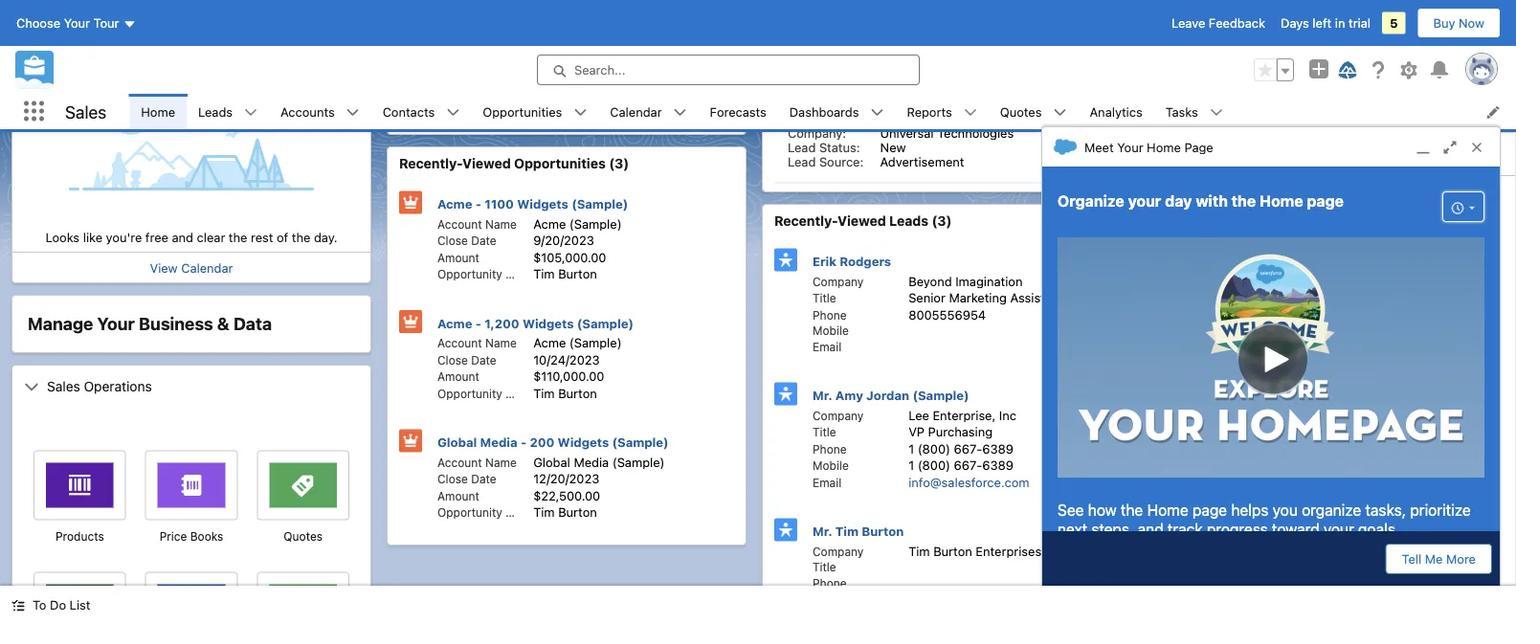 Task type: vqa. For each thing, say whether or not it's contained in the screenshot.


Task type: locate. For each thing, give the bounding box(es) containing it.
tim
[[533, 267, 555, 281], [533, 386, 555, 400], [533, 505, 555, 519], [835, 524, 859, 538], [908, 544, 930, 558]]

text default image inside leads list item
[[244, 106, 258, 119]]

account down acme - 1,200 widgets (sample)
[[437, 336, 482, 350]]

1 account name from the top
[[437, 217, 517, 231]]

sales operations button
[[12, 366, 370, 406]]

recently- for recently-viewed leads (3)
[[774, 213, 838, 229]]

2 vertical spatial guidance
[[1237, 402, 1291, 416]]

progress bar image down contacts.
[[1407, 347, 1459, 355]]

0 vertical spatial more
[[1446, 207, 1476, 222]]

3 owner from the top
[[506, 506, 541, 519]]

opportunities
[[483, 104, 562, 119], [514, 156, 606, 171]]

your inside see how the home page helps you organize tasks, prioritize next steps, and track progress toward your goals.
[[1323, 520, 1354, 538]]

2 title from the top
[[813, 425, 836, 439]]

1 vertical spatial start
[[1237, 446, 1265, 460]]

reports
[[907, 104, 952, 119]]

email inside mobile email
[[813, 340, 841, 353]]

storing
[[1268, 301, 1309, 316]]

view inside button
[[1415, 207, 1443, 222]]

global media - 200 widgets (sample)
[[437, 435, 669, 449]]

text default image down andy smith (sample) on the right top of page
[[870, 106, 884, 119]]

text default image for opportunities
[[574, 106, 587, 119]]

with right day
[[1196, 192, 1228, 210]]

reports list item
[[895, 94, 988, 129]]

mobile up mr. tim burton
[[813, 459, 849, 472]]

media left '200'
[[480, 435, 517, 449]]

home left page
[[1147, 140, 1181, 154]]

2 vertical spatial your
[[97, 313, 135, 334]]

trial
[[1349, 16, 1371, 30]]

(800)
[[889, 111, 922, 125], [918, 441, 950, 456], [918, 458, 950, 472]]

2 opportunity from the top
[[437, 387, 502, 400]]

1100 up date:
[[469, 45, 504, 63]]

list
[[129, 94, 1516, 129]]

1100 down recently-viewed opportunities (3)
[[484, 197, 514, 211]]

text default image inside the to do list button
[[11, 599, 25, 612]]

guidance down tasks
[[1149, 145, 1215, 163]]

title for mr.
[[813, 425, 836, 439]]

opportunity owner tim burton down $22,500.00
[[437, 505, 597, 519]]

3 company from the top
[[813, 545, 864, 558]]

1 for phone
[[908, 441, 914, 456]]

owner
[[506, 268, 541, 281], [506, 387, 541, 400], [506, 506, 541, 519]]

info@salesforce.com link for email:
[[880, 97, 1001, 111]]

0 horizontal spatial &
[[217, 313, 229, 334]]

text default image inside dashboards list item
[[870, 106, 884, 119]]

- for 9/20/2023
[[458, 45, 465, 63]]

1 vertical spatial 1
[[908, 441, 914, 456]]

2 vertical spatial opportunity owner tim burton
[[437, 505, 597, 519]]

1 vertical spatial title
[[813, 425, 836, 439]]

(3)
[[609, 156, 629, 171], [932, 213, 952, 229]]

$22,500.00
[[533, 488, 600, 502]]

burton for $110,000.00
[[558, 386, 597, 400]]

progress bar image up prioritize
[[1407, 492, 1441, 500]]

name for -
[[485, 456, 517, 469]]

0 vertical spatial 1100
[[469, 45, 504, 63]]

enterprise,
[[933, 408, 996, 422]]

1 vertical spatial company
[[813, 409, 864, 422]]

0 vertical spatial opportunities
[[483, 104, 562, 119]]

9/20/2023 for close date:
[[505, 97, 566, 111]]

sales for sales operations
[[47, 378, 80, 394]]

text default image inside quotes list item
[[1053, 106, 1067, 119]]

1 title from the top
[[813, 291, 836, 305]]

2 vertical spatial name
[[485, 456, 517, 469]]

title phone
[[813, 560, 847, 590]]

1 vertical spatial mr.
[[813, 524, 832, 538]]

buy
[[1433, 16, 1455, 30]]

owner down $110,000.00
[[506, 387, 541, 400]]

1 vertical spatial 1100
[[484, 197, 514, 211]]

text default image left accounts link
[[244, 106, 258, 119]]

0 vertical spatial date
[[471, 234, 496, 247]]

0 vertical spatial company
[[813, 275, 864, 288]]

mr. for mr. amy jordan (sample)
[[813, 388, 832, 402]]

0 vertical spatial with
[[1196, 192, 1228, 210]]

2 date from the top
[[471, 353, 496, 367]]

1 horizontal spatial page
[[1307, 192, 1344, 210]]

(800) for phone
[[918, 441, 950, 456]]

1 opportunity from the top
[[437, 268, 502, 281]]

1 vertical spatial 667-
[[954, 441, 982, 456]]

text default image left meet
[[1054, 135, 1077, 158]]

3 opportunity owner tim burton from the top
[[437, 505, 597, 519]]

global media (sample)
[[533, 455, 665, 469]]

0 vertical spatial amount
[[437, 251, 479, 264]]

viewed for opportunities
[[462, 156, 511, 171]]

opportunity for $105,000.00
[[437, 268, 502, 281]]

1 horizontal spatial view
[[1415, 207, 1443, 222]]

1 more from the top
[[1446, 207, 1476, 222]]

phone for mr.
[[813, 442, 847, 456]]

(3) down calendar link
[[609, 156, 629, 171]]

price books button
[[145, 528, 238, 545]]

status:
[[819, 140, 860, 154]]

1 progress bar image from the top
[[1407, 347, 1459, 355]]

mr.
[[813, 388, 832, 402], [813, 524, 832, 538]]

1 vertical spatial page
[[1192, 501, 1227, 519]]

text default image inside meet your home page dialog
[[1054, 135, 1077, 158]]

1 amount from the top
[[437, 251, 479, 264]]

1 vertical spatial info@salesforce.com
[[908, 475, 1029, 489]]

0 vertical spatial start
[[1237, 301, 1265, 316]]

leads up the 'rodgers'
[[889, 213, 929, 229]]

0 vertical spatial $105,000.00
[[505, 82, 578, 97]]

2 account from the top
[[437, 336, 482, 350]]

progress bar progress bar
[[1407, 347, 1476, 355], [1407, 492, 1476, 500]]

1 close date from the top
[[437, 234, 496, 247]]

set left up
[[1237, 274, 1262, 292]]

(800) for mobile
[[918, 458, 950, 472]]

1 vertical spatial (3)
[[932, 213, 952, 229]]

tim burton enterprises
[[908, 544, 1041, 558]]

0 vertical spatial info@salesforce.com link
[[880, 97, 1001, 111]]

name for 1,200
[[485, 336, 517, 350]]

1 vertical spatial recently-
[[774, 213, 838, 229]]

close date for acme - 1,200 widgets (sample)
[[437, 353, 496, 367]]

75%
[[1379, 345, 1403, 358]]

name down the 1,200
[[485, 336, 517, 350]]

0 vertical spatial mobile
[[813, 324, 849, 337]]

owner down $22,500.00
[[506, 506, 541, 519]]

0 vertical spatial quotes
[[1000, 104, 1042, 119]]

your inside dialog
[[1117, 140, 1143, 154]]

guidance inside guidance set deliver accurate reporting start creating reports and dashboards that help your sales reps succeed.
[[1237, 402, 1291, 416]]

sales left operations
[[47, 378, 80, 394]]

(3) for recently-viewed opportunities (3)
[[609, 156, 629, 171]]

1 horizontal spatial (3)
[[932, 213, 952, 229]]

2 vertical spatial owner
[[506, 506, 541, 519]]

account name down the 1,200
[[437, 336, 517, 350]]

& up information
[[1363, 274, 1375, 292]]

1 vertical spatial phone
[[813, 442, 847, 456]]

close date down global media - 200 widgets (sample)
[[437, 472, 496, 486]]

1 opportunity owner tim burton from the top
[[437, 267, 597, 281]]

account for global media - 200 widgets (sample)
[[437, 456, 482, 469]]

info@salesforce.com up universal technologies
[[880, 97, 1001, 111]]

acme (sample) for 10/24/2023
[[533, 335, 622, 350]]

1 vertical spatial name
[[485, 336, 517, 350]]

your inside guidance set deliver accurate reporting start creating reports and dashboards that help your sales reps succeed.
[[1291, 465, 1317, 479]]

widgets for 9/20/2023
[[508, 45, 570, 63]]

0 vertical spatial contacts
[[383, 104, 435, 119]]

3 opportunity from the top
[[437, 506, 502, 519]]

start up customers
[[1237, 301, 1265, 316]]

2 account name from the top
[[437, 336, 517, 350]]

1 horizontal spatial global
[[533, 455, 570, 469]]

guidance center
[[1149, 145, 1266, 163]]

2 start from the top
[[1237, 446, 1265, 460]]

standard forecasting3 image
[[285, 584, 321, 624]]

view calendar link
[[150, 260, 233, 275]]

dashboards list item
[[778, 94, 895, 129]]

1 horizontal spatial quotes
[[1000, 104, 1042, 119]]

$105,000.00 down search...
[[505, 82, 578, 97]]

widgets
[[508, 45, 570, 63], [517, 197, 568, 211], [523, 316, 574, 330], [558, 435, 609, 449]]

mr. left amy
[[813, 388, 832, 402]]

progress bar image
[[1407, 347, 1459, 355], [1407, 492, 1441, 500]]

contacts
[[383, 104, 435, 119], [1378, 274, 1446, 292]]

1 horizontal spatial viewed
[[838, 213, 886, 229]]

1100
[[469, 45, 504, 63], [484, 197, 514, 211]]

day.
[[314, 230, 337, 244]]

set for set
[[1295, 257, 1314, 272]]

1 email from the top
[[813, 340, 841, 353]]

1 vertical spatial acme (sample)
[[533, 335, 622, 350]]

center
[[1219, 145, 1266, 163]]

0 vertical spatial 1
[[880, 111, 886, 125]]

- up date:
[[458, 45, 465, 63]]

view
[[1415, 207, 1443, 222], [150, 260, 178, 275]]

1 vertical spatial quotes
[[284, 530, 323, 543]]

standard contract image
[[62, 584, 98, 624]]

2 vertical spatial 6389
[[982, 458, 1014, 472]]

title
[[813, 291, 836, 305], [813, 425, 836, 439], [813, 560, 836, 574]]

1 horizontal spatial calendar
[[610, 104, 662, 119]]

0 vertical spatial mr.
[[813, 388, 832, 402]]

0 vertical spatial your
[[64, 16, 90, 30]]

company down erik
[[813, 275, 864, 288]]

1 mr. from the top
[[813, 388, 832, 402]]

the up steps,
[[1121, 501, 1143, 519]]

recently- up erik
[[774, 213, 838, 229]]

owner up acme - 1,200 widgets (sample)
[[506, 268, 541, 281]]

2 company from the top
[[813, 409, 864, 422]]

0 vertical spatial global
[[437, 435, 477, 449]]

3 phone from the top
[[813, 576, 847, 590]]

meet your home page
[[1084, 140, 1213, 154]]

$105,000.00 up acme - 1,200 widgets (sample)
[[533, 250, 606, 264]]

1 company from the top
[[813, 275, 864, 288]]

3 account name from the top
[[437, 456, 517, 469]]

viewed up the 'rodgers'
[[838, 213, 886, 229]]

text default image inside "tasks" list item
[[1210, 106, 1223, 119]]

view more button
[[1399, 199, 1492, 230]]

text default image inside sales operations dropdown button
[[24, 379, 39, 395]]

3 date from the top
[[471, 472, 496, 486]]

progress
[[1207, 520, 1268, 538]]

acme (sample)
[[533, 216, 622, 231], [533, 335, 622, 350]]

1 vertical spatial amount
[[437, 370, 479, 383]]

of
[[277, 230, 288, 244]]

- left the 1,200
[[475, 316, 481, 330]]

(sample)
[[573, 45, 641, 63], [541, 68, 593, 82], [877, 73, 945, 91], [572, 197, 628, 211], [569, 216, 622, 231], [577, 316, 634, 330], [569, 335, 622, 350], [913, 388, 969, 402], [612, 435, 669, 449], [612, 455, 665, 469]]

name down global media - 200 widgets (sample)
[[485, 456, 517, 469]]

opportunity owner tim burton for $110,000.00
[[437, 386, 597, 400]]

next
[[1058, 520, 1087, 538]]

email:
[[788, 97, 822, 111]]

0 vertical spatial 9/20/2023
[[505, 97, 566, 111]]

text default image right tasks
[[1210, 106, 1223, 119]]

2 vertical spatial close date
[[437, 472, 496, 486]]

leads list item
[[187, 94, 269, 129]]

1 horizontal spatial your
[[97, 313, 135, 334]]

choose your tour
[[16, 16, 119, 30]]

1 vertical spatial sales
[[47, 378, 80, 394]]

dashboards
[[789, 104, 859, 119]]

info@salesforce.com
[[880, 97, 1001, 111], [908, 475, 1029, 489]]

3 account from the top
[[437, 456, 482, 469]]

1 horizontal spatial with
[[1301, 320, 1325, 335]]

1 vertical spatial acme - 1100 widgets (sample)
[[437, 197, 628, 211]]

progress bar progress bar up prioritize
[[1407, 492, 1476, 500]]

global down global media - 200 widgets (sample)
[[533, 455, 570, 469]]

1 vertical spatial leads
[[889, 213, 929, 229]]

media for (sample)
[[574, 455, 609, 469]]

assistant
[[1010, 290, 1063, 305]]

text default image left contacts "link" in the top left of the page
[[346, 106, 360, 119]]

accounts up information
[[1290, 274, 1360, 292]]

1 horizontal spatial contacts
[[1378, 274, 1446, 292]]

1 name from the top
[[485, 217, 517, 231]]

1100 for close date:
[[469, 45, 504, 63]]

0 vertical spatial account name
[[437, 217, 517, 231]]

widgets for $105,000.00
[[517, 197, 568, 211]]

price
[[159, 530, 187, 543]]

text default image
[[244, 106, 258, 119], [346, 106, 360, 119], [574, 106, 587, 119], [673, 106, 687, 119], [870, 106, 884, 119], [964, 106, 977, 119], [1053, 106, 1067, 119], [11, 599, 25, 612]]

your inside guidance set set up accounts & contacts start storing information about your customers with accounts and contacts.
[[1418, 301, 1444, 316]]

your left tour
[[64, 16, 90, 30]]

2 vertical spatial title
[[813, 560, 836, 574]]

2 vertical spatial 1
[[908, 458, 914, 472]]

guidance set set up accounts & contacts start storing information about your customers with accounts and contacts.
[[1237, 257, 1464, 335]]

viewed down opportunities link at the left of page
[[462, 156, 511, 171]]

3 amount from the top
[[437, 489, 479, 502]]

text default image up the 'technologies'
[[964, 106, 977, 119]]

0 vertical spatial 1 (800) 667-6389
[[880, 111, 985, 125]]

0 vertical spatial 6389
[[954, 111, 985, 125]]

0 vertical spatial email
[[813, 340, 841, 353]]

0 vertical spatial acme - 1100 widgets (sample)
[[413, 45, 641, 63]]

accounts link
[[269, 94, 346, 129]]

0 vertical spatial close date
[[437, 234, 496, 247]]

calendar link
[[598, 94, 673, 129]]

your down creating
[[1291, 465, 1317, 479]]

2 close date from the top
[[437, 353, 496, 367]]

tim down $110,000.00
[[533, 386, 555, 400]]

0 vertical spatial (800)
[[889, 111, 922, 125]]

2 vertical spatial account
[[437, 456, 482, 469]]

text default image inside contacts "list item"
[[446, 106, 460, 119]]

phone for erik
[[813, 308, 847, 322]]

view for view calendar
[[150, 260, 178, 275]]

0 vertical spatial guidance
[[1149, 145, 1215, 163]]

2 acme (sample) from the top
[[533, 335, 622, 350]]

guidance inside guidance set set up accounts & contacts start storing information about your customers with accounts and contacts.
[[1237, 257, 1291, 272]]

2 more from the top
[[1446, 552, 1476, 566]]

leads
[[198, 104, 233, 119], [889, 213, 929, 229]]

2 progress bar progress bar from the top
[[1407, 492, 1476, 500]]

2 phone from the top
[[813, 442, 847, 456]]

1 mobile from the top
[[813, 324, 849, 337]]

1 date from the top
[[471, 234, 496, 247]]

the down center
[[1232, 192, 1256, 210]]

1 vertical spatial accounts
[[1290, 274, 1360, 292]]

widgets down recently-viewed opportunities (3)
[[517, 197, 568, 211]]

0 vertical spatial (3)
[[609, 156, 629, 171]]

phone:
[[788, 111, 828, 125]]

$105,000.00 inside acme (sample) $105,000.00
[[505, 82, 578, 97]]

1 vertical spatial global
[[533, 455, 570, 469]]

tim for $110,000.00
[[533, 386, 555, 400]]

contacts up about
[[1378, 274, 1446, 292]]

title down amy
[[813, 425, 836, 439]]

1 start from the top
[[1237, 301, 1265, 316]]

1 progress bar progress bar from the top
[[1407, 347, 1476, 355]]

date down global media - 200 widgets (sample)
[[471, 472, 496, 486]]

sales
[[65, 101, 106, 122], [47, 378, 80, 394]]

view for view more
[[1415, 207, 1443, 222]]

your inside dropdown button
[[64, 16, 90, 30]]

& left data
[[217, 313, 229, 334]]

8005556954
[[908, 307, 986, 322]]

looks
[[45, 230, 80, 244]]

set up accounts & contacts link
[[1237, 274, 1446, 292]]

name for 1100
[[485, 217, 517, 231]]

organize your day with the home page
[[1058, 192, 1344, 210]]

text default image inside "calendar" list item
[[673, 106, 687, 119]]

1 account from the top
[[437, 217, 482, 231]]

quotes inside list item
[[1000, 104, 1042, 119]]

opportunity owner tim burton for $105,000.00
[[437, 267, 597, 281]]

tim up acme - 1,200 widgets (sample)
[[533, 267, 555, 281]]

mobile for mobile email
[[813, 324, 849, 337]]

1 vertical spatial progress bar progress bar
[[1407, 492, 1476, 500]]

2 opportunity owner tim burton from the top
[[437, 386, 597, 400]]

standard pricebook2 image
[[173, 463, 209, 503]]

text default image inside the opportunities list item
[[574, 106, 587, 119]]

title for erik
[[813, 291, 836, 305]]

1 owner from the top
[[506, 268, 541, 281]]

- for $105,000.00
[[475, 197, 481, 211]]

purchasing
[[928, 424, 993, 439]]

2 lead from the top
[[788, 154, 816, 168]]

widgets up acme (sample) $105,000.00
[[508, 45, 570, 63]]

home left leads link
[[141, 104, 175, 119]]

0 vertical spatial title
[[813, 291, 836, 305]]

tim for $105,000.00
[[533, 267, 555, 281]]

1 acme (sample) from the top
[[533, 216, 622, 231]]

2 vertical spatial 1 (800) 667-6389
[[908, 458, 1014, 472]]

2 amount from the top
[[437, 370, 479, 383]]

phone up mobile email
[[813, 308, 847, 322]]

200
[[530, 435, 555, 449]]

acme - 1100 widgets (sample) up acme (sample) $105,000.00
[[413, 45, 641, 63]]

text default image inside 'accounts' list item
[[346, 106, 360, 119]]

2 owner from the top
[[506, 387, 541, 400]]

with down "storing"
[[1301, 320, 1325, 335]]

calendar inside list item
[[610, 104, 662, 119]]

imagination
[[955, 274, 1023, 288]]

1 vertical spatial email
[[813, 476, 841, 489]]

info@salesforce.com down purchasing
[[908, 475, 1029, 489]]

lead down company:
[[788, 154, 816, 168]]

mr. up title phone
[[813, 524, 832, 538]]

(3) up 'beyond'
[[932, 213, 952, 229]]

you
[[1251, 205, 1279, 223]]

date for 1100
[[471, 234, 496, 247]]

media for -
[[480, 435, 517, 449]]

list containing home
[[129, 94, 1516, 129]]

days
[[1281, 16, 1309, 30]]

mr. amy jordan (sample)
[[813, 388, 969, 402]]

1 lead from the top
[[788, 140, 816, 154]]

quotes inside button
[[284, 530, 323, 543]]

0 horizontal spatial (3)
[[609, 156, 629, 171]]

sales operations
[[47, 378, 152, 394]]

reports link
[[895, 94, 964, 129]]

2 progress bar image from the top
[[1407, 492, 1441, 500]]

leave feedback
[[1172, 16, 1265, 30]]

free
[[145, 230, 168, 244]]

group
[[1254, 58, 1294, 81]]

date down recently-viewed opportunities (3)
[[471, 234, 496, 247]]

organize
[[1058, 192, 1124, 210]]

lead for lead source:
[[788, 154, 816, 168]]

1 horizontal spatial &
[[1363, 274, 1375, 292]]

close date:
[[413, 97, 479, 111]]

(sample) inside acme (sample) $105,000.00
[[541, 68, 593, 82]]

sales inside dropdown button
[[47, 378, 80, 394]]

2 name from the top
[[485, 336, 517, 350]]

guidance up deliver
[[1237, 402, 1291, 416]]

info@salesforce.com for email:
[[880, 97, 1001, 111]]

close date down the 1,200
[[437, 353, 496, 367]]

quotes list item
[[988, 94, 1078, 129]]

recently- down contacts "list item"
[[399, 156, 462, 171]]

selected for you
[[1157, 205, 1279, 223]]

quotes down standard quote 'icon'
[[284, 530, 323, 543]]

feedback
[[1209, 16, 1265, 30]]

text default image left "analytics"
[[1053, 106, 1067, 119]]

1 vertical spatial account
[[437, 336, 482, 350]]

close date
[[437, 234, 496, 247], [437, 353, 496, 367], [437, 472, 496, 486]]

3 name from the top
[[485, 456, 517, 469]]

2 vertical spatial company
[[813, 545, 864, 558]]

0 vertical spatial accounts
[[281, 104, 335, 119]]

date down the 1,200
[[471, 353, 496, 367]]

3 close date from the top
[[437, 472, 496, 486]]

see
[[1058, 501, 1084, 519]]

6389 for phone
[[982, 441, 1014, 456]]

1 vertical spatial contacts
[[1378, 274, 1446, 292]]

acme - 1100 widgets (sample) down recently-viewed opportunities (3)
[[437, 197, 628, 211]]

9/20/2023
[[505, 97, 566, 111], [533, 233, 594, 247]]

account down global media - 200 widgets (sample)
[[437, 456, 482, 469]]

1 vertical spatial close date
[[437, 353, 496, 367]]

0 vertical spatial name
[[485, 217, 517, 231]]

andy smith (sample)
[[788, 73, 945, 91]]

1 vertical spatial media
[[574, 455, 609, 469]]

guidance up up
[[1237, 257, 1291, 272]]

info@salesforce.com link for email
[[908, 475, 1029, 489]]

667- for phone:
[[925, 111, 954, 125]]

0 vertical spatial opportunity owner tim burton
[[437, 267, 597, 281]]

1 vertical spatial mobile
[[813, 459, 849, 472]]

name down recently-viewed opportunities (3)
[[485, 217, 517, 231]]

2 mr. from the top
[[813, 524, 832, 538]]

0 vertical spatial page
[[1307, 192, 1344, 210]]

1 vertical spatial opportunity owner tim burton
[[437, 386, 597, 400]]

0 horizontal spatial your
[[64, 16, 90, 30]]

3 title from the top
[[813, 560, 836, 574]]

0 horizontal spatial accounts
[[281, 104, 335, 119]]

0 horizontal spatial view
[[150, 260, 178, 275]]

email up mr. tim burton
[[813, 476, 841, 489]]

advertisement
[[880, 154, 964, 168]]

global left '200'
[[437, 435, 477, 449]]

page right the you
[[1307, 192, 1344, 210]]

account down recently-viewed opportunities (3)
[[437, 217, 482, 231]]

analytics
[[1090, 104, 1142, 119]]

text default image inside reports list item
[[964, 106, 977, 119]]

text default image
[[446, 106, 460, 119], [1210, 106, 1223, 119], [1054, 135, 1077, 158], [24, 379, 39, 395]]

1 (800) 667-6389 for phone:
[[880, 111, 985, 125]]

1 vertical spatial &
[[217, 313, 229, 334]]

your for choose
[[64, 16, 90, 30]]

set inside guidance set deliver accurate reporting start creating reports and dashboards that help your sales reps succeed.
[[1295, 402, 1314, 416]]

view more
[[1415, 207, 1476, 222]]

your right meet
[[1117, 140, 1143, 154]]

9/20/2023 up recently-viewed opportunities (3)
[[505, 97, 566, 111]]

opportunities down acme (sample) $105,000.00
[[483, 104, 562, 119]]

title down mr. tim burton
[[813, 560, 836, 574]]

page
[[1307, 192, 1344, 210], [1192, 501, 1227, 519]]

quotes
[[1000, 104, 1042, 119], [284, 530, 323, 543]]

text default image for leads
[[244, 106, 258, 119]]

progress bar image for deliver accurate reporting
[[1407, 492, 1441, 500]]

tim for $22,500.00
[[533, 505, 555, 519]]

2 horizontal spatial your
[[1117, 140, 1143, 154]]

1 for phone:
[[880, 111, 886, 125]]

start inside guidance set deliver accurate reporting start creating reports and dashboards that help your sales reps succeed.
[[1237, 446, 1265, 460]]

opportunity owner tim burton down $110,000.00
[[437, 386, 597, 400]]

1 vertical spatial 6389
[[982, 441, 1014, 456]]

0 vertical spatial media
[[480, 435, 517, 449]]

accounts inside guidance set set up accounts & contacts start storing information about your customers with accounts and contacts.
[[1290, 274, 1360, 292]]

0 horizontal spatial leads
[[198, 104, 233, 119]]

account name down recently-viewed opportunities (3)
[[437, 217, 517, 231]]

title down erik
[[813, 291, 836, 305]]

leads right home link
[[198, 104, 233, 119]]

phone down amy
[[813, 442, 847, 456]]

recently- for recently-viewed opportunities (3)
[[399, 156, 462, 171]]

1 vertical spatial account name
[[437, 336, 517, 350]]

2 mobile from the top
[[813, 459, 849, 472]]

1 phone from the top
[[813, 308, 847, 322]]

text default image left forecasts link
[[673, 106, 687, 119]]

amy
[[835, 388, 863, 402]]

mobile up amy
[[813, 324, 849, 337]]

opportunities down the opportunities list item at the left top
[[514, 156, 606, 171]]

progress bar progress bar for set up accounts & contacts
[[1407, 347, 1476, 355]]

0 horizontal spatial with
[[1196, 192, 1228, 210]]

meet your home page dialog
[[1041, 126, 1501, 586]]

text default image down acme (sample) $105,000.00
[[574, 106, 587, 119]]

calendar
[[610, 104, 662, 119], [181, 260, 233, 275]]

name
[[485, 217, 517, 231], [485, 336, 517, 350], [485, 456, 517, 469]]

0 horizontal spatial page
[[1192, 501, 1227, 519]]

accounts right leads list item
[[281, 104, 335, 119]]

burton for $22,500.00
[[558, 505, 597, 519]]

your up contacts.
[[1418, 301, 1444, 316]]

acme inside acme (sample) $105,000.00
[[505, 68, 538, 82]]

acme - 1100 widgets (sample) for 9/20/2023
[[413, 45, 641, 63]]

email up amy
[[813, 340, 841, 353]]

with inside guidance set set up accounts & contacts start storing information about your customers with accounts and contacts.
[[1301, 320, 1325, 335]]

1 vertical spatial progress bar image
[[1407, 492, 1441, 500]]

- left '200'
[[521, 435, 527, 449]]

home
[[141, 104, 175, 119], [1147, 140, 1181, 154], [1259, 192, 1303, 210], [1147, 501, 1188, 519]]



Task type: describe. For each thing, give the bounding box(es) containing it.
leave feedback link
[[1172, 16, 1265, 30]]

andy
[[788, 73, 826, 91]]

mobile for mobile
[[813, 459, 849, 472]]

and inside guidance set set up accounts & contacts start storing information about your customers with accounts and contacts.
[[1385, 320, 1407, 335]]

source:
[[819, 154, 864, 168]]

manage
[[28, 313, 93, 334]]

user
[[1319, 563, 1354, 581]]

text default image for accounts
[[346, 106, 360, 119]]

your left day
[[1128, 192, 1161, 210]]

$110,000.00
[[533, 369, 604, 383]]

company for tim
[[813, 545, 864, 558]]

acme (sample) for 9/20/2023
[[533, 216, 622, 231]]

salesforce user basics
[[1237, 563, 1406, 581]]

amount for acme - 1100 widgets (sample)
[[437, 251, 479, 264]]

operations
[[84, 378, 152, 394]]

& inside guidance set set up accounts & contacts start storing information about your customers with accounts and contacts.
[[1363, 274, 1375, 292]]

widgets up global media (sample)
[[558, 435, 609, 449]]

accounts
[[1329, 320, 1382, 335]]

contacts list item
[[371, 94, 471, 129]]

tasks,
[[1365, 501, 1406, 519]]

rodgers
[[840, 254, 891, 268]]

home inside see how the home page helps you organize tasks, prioritize next steps, and track progress toward your goals.
[[1147, 501, 1188, 519]]

title inside title phone
[[813, 560, 836, 574]]

you're
[[106, 230, 142, 244]]

progress bar progress bar for deliver accurate reporting
[[1407, 492, 1476, 500]]

account for acme - 1,200 widgets (sample)
[[437, 336, 482, 350]]

the right of
[[292, 230, 310, 244]]

with inside meet your home page dialog
[[1196, 192, 1228, 210]]

1,200
[[484, 316, 519, 330]]

days left in trial
[[1281, 16, 1371, 30]]

progress bar image for set up accounts & contacts
[[1407, 347, 1459, 355]]

vp
[[908, 424, 925, 439]]

- for $110,000.00
[[475, 316, 481, 330]]

universal
[[880, 125, 934, 140]]

mr. for mr. tim burton
[[813, 524, 832, 538]]

widgets for $110,000.00
[[523, 316, 574, 330]]

date for 1,200
[[471, 353, 496, 367]]

vp purchasing
[[908, 424, 993, 439]]

quotes button
[[257, 528, 349, 545]]

acme - 1100 widgets (sample) for $105,000.00
[[437, 197, 628, 211]]

close for acme - 1100 widgets (sample)
[[437, 234, 468, 247]]

standard quote image
[[285, 463, 321, 503]]

tasks list item
[[1154, 94, 1234, 129]]

prioritize
[[1410, 501, 1471, 519]]

dashboards link
[[778, 94, 870, 129]]

accounts list item
[[269, 94, 371, 129]]

global for global media - 200 widgets (sample)
[[437, 435, 477, 449]]

view calendar
[[150, 260, 233, 275]]

text default image for calendar
[[673, 106, 687, 119]]

1 (800) 667-6389 for phone
[[908, 441, 1014, 456]]

today's events
[[24, 64, 123, 80]]

tell
[[1402, 552, 1422, 566]]

now
[[1459, 16, 1484, 30]]

close for global media - 200 widgets (sample)
[[437, 472, 468, 486]]

rest
[[251, 230, 273, 244]]

2 email from the top
[[813, 476, 841, 489]]

list
[[70, 598, 90, 612]]

buy now
[[1433, 16, 1484, 30]]

products
[[55, 530, 104, 543]]

close for acme - 1,200 widgets (sample)
[[437, 353, 468, 367]]

about
[[1381, 301, 1415, 316]]

beyond imagination
[[908, 274, 1023, 288]]

(800) for phone:
[[889, 111, 922, 125]]

standard product2 image
[[62, 463, 98, 503]]

meet
[[1084, 140, 1114, 154]]

opportunities list item
[[471, 94, 598, 129]]

day
[[1165, 192, 1192, 210]]

senior
[[908, 290, 946, 305]]

50%
[[1378, 489, 1403, 502]]

company for amy
[[813, 409, 864, 422]]

set for deliver
[[1295, 402, 1314, 416]]

account name for 1,200
[[437, 336, 517, 350]]

products button
[[33, 528, 126, 545]]

contacts link
[[371, 94, 446, 129]]

standard order image
[[173, 584, 209, 624]]

tim left enterprises
[[908, 544, 930, 558]]

sales
[[1320, 465, 1350, 479]]

lee enterprise, inc
[[908, 408, 1016, 422]]

accounts inside list item
[[281, 104, 335, 119]]

recently-viewed opportunities (3)
[[399, 156, 629, 171]]

your for meet
[[1117, 140, 1143, 154]]

burton for $105,000.00
[[558, 267, 597, 281]]

5
[[1390, 16, 1398, 30]]

and inside see how the home page helps you organize tasks, prioritize next steps, and track progress toward your goals.
[[1138, 520, 1164, 538]]

global for global media (sample)
[[533, 455, 570, 469]]

1 vertical spatial opportunities
[[514, 156, 606, 171]]

your for manage
[[97, 313, 135, 334]]

in
[[1335, 16, 1345, 30]]

leads inside list item
[[198, 104, 233, 119]]

12/20/2023
[[533, 471, 599, 486]]

reporting
[[1363, 418, 1436, 436]]

guidance set deliver accurate reporting start creating reports and dashboards that help your sales reps succeed.
[[1237, 402, 1458, 479]]

1100 for amount
[[484, 197, 514, 211]]

calendar list item
[[598, 94, 698, 129]]

acme - 1,200 widgets (sample)
[[437, 316, 634, 330]]

succeed.
[[1382, 465, 1435, 479]]

leave
[[1172, 16, 1205, 30]]

text default image for reports
[[964, 106, 977, 119]]

today's
[[24, 64, 76, 80]]

looks like you're free and clear the rest of the day.
[[45, 230, 337, 244]]

selected
[[1157, 205, 1223, 223]]

6389 for mobile
[[982, 458, 1014, 472]]

steps,
[[1091, 520, 1134, 538]]

creating
[[1268, 446, 1316, 460]]

viewed for leads
[[838, 213, 886, 229]]

page
[[1184, 140, 1213, 154]]

company for rodgers
[[813, 275, 864, 288]]

forecasts
[[710, 104, 766, 119]]

acme (sample) $105,000.00
[[505, 68, 593, 97]]

1 for mobile
[[908, 458, 914, 472]]

close date for global media - 200 widgets (sample)
[[437, 472, 496, 486]]

guidance for guidance set deliver accurate reporting start creating reports and dashboards that help your sales reps succeed.
[[1237, 402, 1291, 416]]

opportunities link
[[471, 94, 574, 129]]

mr. tim burton
[[813, 524, 904, 538]]

like
[[83, 230, 102, 244]]

1 (800) 667-6389 for mobile
[[908, 458, 1014, 472]]

leads link
[[187, 94, 244, 129]]

and right the free
[[172, 230, 193, 244]]

amount for acme - 1,200 widgets (sample)
[[437, 370, 479, 383]]

home right for
[[1259, 192, 1303, 210]]

lead for lead status:
[[788, 140, 816, 154]]

toward
[[1272, 520, 1319, 538]]

account name for 1100
[[437, 217, 517, 231]]

info@salesforce.com for email
[[908, 475, 1029, 489]]

more inside button
[[1446, 207, 1476, 222]]

667- for phone
[[954, 441, 982, 456]]

erik rodgers
[[813, 254, 891, 268]]

marketing
[[949, 290, 1007, 305]]

1 vertical spatial $105,000.00
[[533, 250, 606, 264]]

opportunities inside list item
[[483, 104, 562, 119]]

account for acme - 1100 widgets (sample)
[[437, 217, 482, 231]]

salesforce user basics link
[[1237, 563, 1406, 581]]

0 horizontal spatial calendar
[[181, 260, 233, 275]]

text default image for quotes
[[1053, 106, 1067, 119]]

erik
[[813, 254, 837, 268]]

date for -
[[471, 472, 496, 486]]

contacts inside "link"
[[383, 104, 435, 119]]

account name for -
[[437, 456, 517, 469]]

owner for $110,000.00
[[506, 387, 541, 400]]

to
[[33, 598, 46, 612]]

and inside guidance set deliver accurate reporting start creating reports and dashboards that help your sales reps succeed.
[[1364, 446, 1386, 460]]

owner for $22,500.00
[[506, 506, 541, 519]]

buy now button
[[1417, 8, 1501, 38]]

beyond
[[908, 274, 952, 288]]

6389 for phone:
[[954, 111, 985, 125]]

667- for mobile
[[954, 458, 982, 472]]

lead status:
[[788, 140, 860, 154]]

contacts inside guidance set set up accounts & contacts start storing information about your customers with accounts and contacts.
[[1378, 274, 1446, 292]]

close date for acme - 1100 widgets (sample)
[[437, 234, 496, 247]]

guidance for guidance center
[[1149, 145, 1215, 163]]

choose
[[16, 16, 60, 30]]

owner for $105,000.00
[[506, 268, 541, 281]]

9/20/2023 for close date
[[533, 233, 594, 247]]

salesforce
[[1237, 563, 1315, 581]]

dashboards
[[1389, 446, 1458, 460]]

text default image for dashboards
[[870, 106, 884, 119]]

1 horizontal spatial leads
[[889, 213, 929, 229]]

customers
[[1237, 320, 1297, 335]]

tell me more link
[[1386, 544, 1492, 574]]

start inside guidance set set up accounts & contacts start storing information about your customers with accounts and contacts.
[[1237, 301, 1265, 316]]

opportunity for $110,000.00
[[437, 387, 502, 400]]

more inside meet your home page dialog
[[1446, 552, 1476, 566]]

do
[[50, 598, 66, 612]]

tim up title phone
[[835, 524, 859, 538]]

new
[[880, 140, 906, 154]]

how
[[1088, 501, 1117, 519]]

the left rest
[[229, 230, 247, 244]]

jordan
[[866, 388, 909, 402]]

1 vertical spatial set
[[1237, 274, 1262, 292]]

opportunity owner tim burton for $22,500.00
[[437, 505, 597, 519]]

the inside see how the home page helps you organize tasks, prioritize next steps, and track progress toward your goals.
[[1121, 501, 1143, 519]]

page inside see how the home page helps you organize tasks, prioritize next steps, and track progress toward your goals.
[[1192, 501, 1227, 519]]

(3) for recently-viewed leads (3)
[[932, 213, 952, 229]]

guidance for guidance set set up accounts & contacts start storing information about your customers with accounts and contacts.
[[1237, 257, 1291, 272]]



